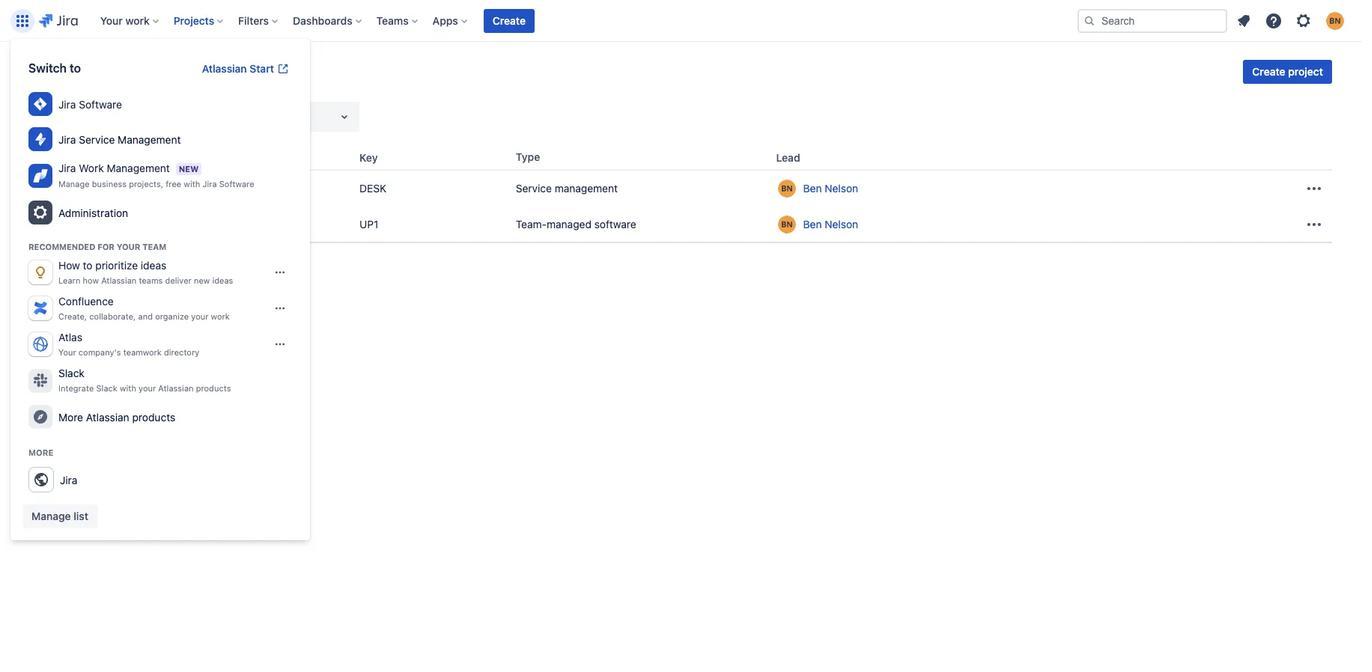 Task type: describe. For each thing, give the bounding box(es) containing it.
managed
[[547, 218, 592, 230]]

atlassian down integrate
[[86, 411, 129, 424]]

service
[[128, 181, 163, 194]]

for
[[97, 242, 114, 252]]

how
[[58, 259, 80, 272]]

teams button
[[372, 9, 424, 33]]

1 more image from the top
[[1306, 180, 1324, 198]]

business
[[92, 179, 127, 189]]

dashboards
[[293, 14, 353, 27]]

star demo service project image
[[40, 180, 58, 198]]

apps
[[433, 14, 458, 27]]

with inside slack integrate slack with your atlassian products
[[120, 384, 136, 393]]

primary element
[[9, 0, 1078, 42]]

team-managed software
[[516, 218, 637, 230]]

desk
[[360, 182, 387, 195]]

projects button
[[169, 9, 229, 33]]

0 horizontal spatial slack
[[58, 367, 85, 380]]

software
[[595, 218, 637, 230]]

jira inside "link"
[[60, 474, 77, 487]]

how to prioritize ideas learn how atlassian teams deliver new ideas
[[58, 259, 233, 286]]

integrate
[[58, 384, 94, 393]]

upcoming project 11/20/2023
[[97, 217, 240, 229]]

teams
[[377, 14, 409, 27]]

0 vertical spatial with
[[184, 179, 200, 189]]

free
[[166, 179, 181, 189]]

jira service management
[[58, 133, 181, 146]]

your profile and settings image
[[1327, 12, 1345, 30]]

manage list link
[[22, 505, 97, 529]]

atlas your company's teamwork directory
[[58, 331, 199, 357]]

demo service project link
[[73, 180, 348, 198]]

nelson for team-managed software
[[825, 218, 859, 230]]

atlassian start
[[202, 62, 274, 75]]

learn
[[58, 276, 80, 286]]

teams
[[139, 276, 163, 286]]

1 vertical spatial project
[[166, 181, 200, 194]]

more atlassian products
[[58, 411, 175, 424]]

administration
[[58, 206, 128, 219]]

0 horizontal spatial products
[[132, 411, 175, 424]]

start
[[250, 62, 274, 75]]

prioritize
[[95, 259, 138, 272]]

settings image inside administration link
[[31, 204, 49, 222]]

name
[[73, 151, 102, 164]]

atlassian inside slack integrate slack with your atlassian products
[[158, 384, 194, 393]]

help image
[[1265, 12, 1283, 30]]

team-
[[516, 218, 547, 230]]

key
[[360, 151, 378, 164]]

demo
[[97, 181, 126, 194]]

Search field
[[1078, 9, 1228, 33]]

apps button
[[428, 9, 473, 33]]

recommended for your team
[[28, 242, 166, 252]]

open image
[[336, 108, 354, 126]]

type
[[516, 151, 540, 163]]

upcoming
[[97, 217, 147, 229]]

projects,
[[129, 179, 163, 189]]

your inside dropdown button
[[100, 14, 123, 27]]

more for more atlassian products
[[58, 411, 83, 424]]

recommended
[[28, 242, 95, 252]]

how
[[83, 276, 99, 286]]

your inside atlas your company's teamwork directory
[[58, 348, 76, 357]]

manage business projects, free with jira software
[[58, 179, 254, 189]]

confluence
[[58, 295, 114, 308]]

search image
[[1084, 15, 1096, 27]]

work
[[79, 162, 104, 175]]

confluence create, collaborate, and organize your work
[[58, 295, 230, 321]]

1
[[63, 267, 68, 279]]

jira service management link
[[22, 122, 298, 157]]

0 vertical spatial settings image
[[1295, 12, 1313, 30]]

1 horizontal spatial service
[[516, 182, 552, 195]]

service inside jira service management "link"
[[79, 133, 115, 146]]

create project
[[1253, 65, 1324, 78]]

slack integrate slack with your atlassian products
[[58, 367, 231, 393]]

1 vertical spatial ideas
[[212, 276, 233, 286]]

ben nelson for team-managed software
[[804, 218, 859, 230]]

your work
[[100, 14, 150, 27]]



Task type: vqa. For each thing, say whether or not it's contained in the screenshot.
Ben associated with Service management
yes



Task type: locate. For each thing, give the bounding box(es) containing it.
1 horizontal spatial software
[[219, 179, 254, 189]]

1 vertical spatial your
[[139, 384, 156, 393]]

project inside button
[[1289, 65, 1324, 78]]

to up how
[[83, 259, 93, 272]]

manage for manage list
[[31, 510, 71, 523]]

work inside confluence create, collaborate, and organize your work
[[211, 312, 230, 321]]

with up more atlassian products
[[120, 384, 136, 393]]

1 horizontal spatial more
[[58, 411, 83, 424]]

confluence options menu image
[[274, 303, 286, 315]]

1 vertical spatial projects
[[30, 61, 94, 82]]

0 vertical spatial management
[[118, 133, 181, 146]]

projects inside dropdown button
[[174, 14, 214, 27]]

1 vertical spatial manage
[[31, 510, 71, 523]]

work
[[125, 14, 150, 27], [211, 312, 230, 321]]

organize
[[155, 312, 189, 321]]

2 ben nelson from the top
[[804, 218, 859, 230]]

slack
[[58, 367, 85, 380], [96, 384, 117, 393]]

jira
[[58, 98, 76, 110], [58, 133, 76, 146], [58, 162, 76, 175], [203, 179, 217, 189], [60, 474, 77, 487]]

11/20/2023
[[187, 217, 240, 229]]

manage inside manage list link
[[31, 510, 71, 523]]

1 ben nelson from the top
[[804, 182, 859, 195]]

projects left filters
[[174, 14, 214, 27]]

management up projects,
[[107, 162, 170, 175]]

management
[[555, 182, 618, 195]]

to inside how to prioritize ideas learn how atlassian teams deliver new ideas
[[83, 259, 93, 272]]

0 vertical spatial software
[[79, 98, 122, 110]]

jira work management
[[58, 162, 170, 175]]

1 nelson from the top
[[825, 182, 859, 195]]

create for create
[[493, 14, 526, 27]]

1 vertical spatial ben nelson link
[[804, 217, 859, 232]]

1 vertical spatial ben nelson
[[804, 218, 859, 230]]

more up manage list
[[28, 448, 53, 458]]

1 vertical spatial nelson
[[825, 218, 859, 230]]

ben for team-managed software
[[804, 218, 822, 230]]

management
[[118, 133, 181, 146], [107, 162, 170, 175]]

your inside confluence create, collaborate, and organize your work
[[191, 312, 209, 321]]

1 vertical spatial products
[[132, 411, 175, 424]]

management for jira service management
[[118, 133, 181, 146]]

atlas
[[58, 331, 82, 344]]

company's
[[79, 348, 121, 357]]

0 horizontal spatial with
[[120, 384, 136, 393]]

1 vertical spatial software
[[219, 179, 254, 189]]

atlassian inside how to prioritize ideas learn how atlassian teams deliver new ideas
[[101, 276, 137, 286]]

administration link
[[22, 196, 298, 231]]

1 vertical spatial your
[[117, 242, 140, 252]]

manage down work on the left of the page
[[58, 179, 90, 189]]

products down directory
[[196, 384, 231, 393]]

ben nelson
[[804, 182, 859, 195], [804, 218, 859, 230]]

create for create project
[[1253, 65, 1286, 78]]

1 vertical spatial ben
[[804, 218, 822, 230]]

ideas right new
[[212, 276, 233, 286]]

0 horizontal spatial create
[[493, 14, 526, 27]]

slack up more atlassian products
[[96, 384, 117, 393]]

0 horizontal spatial service
[[79, 133, 115, 146]]

banner containing your work
[[0, 0, 1363, 42]]

atlassian start link
[[193, 57, 298, 81]]

create project button
[[1244, 60, 1333, 84]]

1 horizontal spatial slack
[[96, 384, 117, 393]]

0 horizontal spatial to
[[70, 61, 81, 75]]

1 horizontal spatial your
[[191, 312, 209, 321]]

1 vertical spatial create
[[1253, 65, 1286, 78]]

settings image right the help icon
[[1295, 12, 1313, 30]]

manage list
[[31, 510, 88, 523]]

ben for service management
[[804, 182, 822, 195]]

create inside button
[[1253, 65, 1286, 78]]

0 vertical spatial service
[[79, 133, 115, 146]]

1 horizontal spatial projects
[[174, 14, 214, 27]]

0 horizontal spatial more
[[28, 448, 53, 458]]

1 vertical spatial more image
[[1306, 215, 1324, 233]]

2 nelson from the top
[[825, 218, 859, 230]]

more image
[[1306, 180, 1324, 198], [1306, 215, 1324, 233]]

1 button
[[54, 261, 77, 285]]

1 horizontal spatial to
[[83, 259, 93, 272]]

0 vertical spatial ben nelson link
[[804, 181, 859, 196]]

jira software
[[58, 98, 122, 110]]

2 ben nelson link from the top
[[804, 217, 859, 232]]

next image
[[80, 264, 98, 282]]

create
[[493, 14, 526, 27], [1253, 65, 1286, 78]]

with down new
[[184, 179, 200, 189]]

0 vertical spatial your
[[100, 14, 123, 27]]

atlassian down prioritize
[[101, 276, 137, 286]]

lead
[[777, 151, 801, 164]]

0 vertical spatial products
[[196, 384, 231, 393]]

upcoming project 11/20/2023 link
[[73, 215, 348, 233]]

atlassian left the start
[[202, 62, 247, 75]]

1 ben nelson link from the top
[[804, 181, 859, 196]]

1 vertical spatial with
[[120, 384, 136, 393]]

jira link
[[22, 462, 298, 499]]

1 vertical spatial work
[[211, 312, 230, 321]]

0 vertical spatial create
[[493, 14, 526, 27]]

to right switch
[[70, 61, 81, 75]]

jira up manage list
[[60, 474, 77, 487]]

0 horizontal spatial work
[[125, 14, 150, 27]]

filters
[[238, 14, 269, 27]]

manage for manage business projects, free with jira software
[[58, 179, 90, 189]]

nelson
[[825, 182, 859, 195], [825, 218, 859, 230]]

up1
[[360, 218, 379, 230]]

0 horizontal spatial your
[[139, 384, 156, 393]]

products down slack integrate slack with your atlassian products
[[132, 411, 175, 424]]

project
[[149, 217, 184, 229]]

service management
[[516, 182, 618, 195]]

project
[[1289, 65, 1324, 78], [166, 181, 200, 194]]

1 horizontal spatial products
[[196, 384, 231, 393]]

1 vertical spatial settings image
[[31, 204, 49, 222]]

directory
[[164, 348, 199, 357]]

jira left work on the left of the page
[[58, 162, 76, 175]]

jira for jira service management
[[58, 133, 76, 146]]

name button
[[67, 149, 123, 166]]

software up jira service management
[[79, 98, 122, 110]]

0 vertical spatial ben
[[804, 182, 822, 195]]

your inside slack integrate slack with your atlassian products
[[139, 384, 156, 393]]

appswitcher icon image
[[13, 12, 31, 30]]

lead button
[[771, 149, 818, 166]]

create,
[[58, 312, 87, 321]]

1 vertical spatial service
[[516, 182, 552, 195]]

work right organize
[[211, 312, 230, 321]]

management for jira work management
[[107, 162, 170, 175]]

ben nelson for service management
[[804, 182, 859, 195]]

software
[[79, 98, 122, 110], [219, 179, 254, 189]]

management inside "link"
[[118, 133, 181, 146]]

collaborate,
[[89, 312, 136, 321]]

work left projects dropdown button
[[125, 14, 150, 27]]

0 vertical spatial more image
[[1306, 180, 1324, 198]]

to for how
[[83, 259, 93, 272]]

projects up jira software
[[30, 61, 94, 82]]

management down jira software link
[[118, 133, 181, 146]]

0 horizontal spatial projects
[[30, 61, 94, 82]]

dashboards button
[[288, 9, 368, 33]]

previous image
[[33, 264, 51, 282]]

products
[[196, 384, 231, 393], [132, 411, 175, 424]]

2 vertical spatial your
[[58, 348, 76, 357]]

1 horizontal spatial project
[[1289, 65, 1324, 78]]

software up 11/20/2023
[[219, 179, 254, 189]]

1 horizontal spatial create
[[1253, 65, 1286, 78]]

atlassian up "more atlassian products" link
[[158, 384, 194, 393]]

to for switch
[[70, 61, 81, 75]]

ideas
[[141, 259, 166, 272], [212, 276, 233, 286]]

service
[[79, 133, 115, 146], [516, 182, 552, 195]]

jira for jira software
[[58, 98, 76, 110]]

create down the help icon
[[1253, 65, 1286, 78]]

switch to
[[28, 61, 81, 75]]

0 vertical spatial ben nelson
[[804, 182, 859, 195]]

ben nelson link for service management
[[804, 181, 859, 196]]

0 horizontal spatial ideas
[[141, 259, 166, 272]]

jira up name
[[58, 133, 76, 146]]

jira inside "link"
[[58, 133, 76, 146]]

jira right the free
[[203, 179, 217, 189]]

service up name 'button'
[[79, 133, 115, 146]]

your work button
[[96, 9, 165, 33]]

settings image
[[1295, 12, 1313, 30], [31, 204, 49, 222]]

how to prioritize ideas options menu image
[[274, 267, 286, 279]]

create inside button
[[493, 14, 526, 27]]

0 vertical spatial manage
[[58, 179, 90, 189]]

more atlassian products link
[[22, 400, 298, 435]]

ideas up teams
[[141, 259, 166, 272]]

list
[[74, 510, 88, 523]]

create right apps popup button
[[493, 14, 526, 27]]

1 vertical spatial management
[[107, 162, 170, 175]]

projects
[[174, 14, 214, 27], [30, 61, 94, 82]]

team
[[142, 242, 166, 252]]

key button
[[354, 149, 396, 166]]

notifications image
[[1235, 12, 1253, 30]]

0 vertical spatial ideas
[[141, 259, 166, 272]]

demo service project
[[97, 181, 200, 194]]

atlassian
[[202, 62, 247, 75], [101, 276, 137, 286], [158, 384, 194, 393], [86, 411, 129, 424]]

service down type
[[516, 182, 552, 195]]

switch
[[28, 61, 67, 75]]

ben nelson link
[[804, 181, 859, 196], [804, 217, 859, 232]]

1 vertical spatial to
[[83, 259, 93, 272]]

jira down switch to
[[58, 98, 76, 110]]

your
[[191, 312, 209, 321], [139, 384, 156, 393]]

star upcoming project 11/20/2023 image
[[40, 215, 58, 233]]

1 horizontal spatial with
[[184, 179, 200, 189]]

your
[[100, 14, 123, 27], [117, 242, 140, 252], [58, 348, 76, 357]]

1 vertical spatial more
[[28, 448, 53, 458]]

0 horizontal spatial project
[[166, 181, 200, 194]]

more
[[58, 411, 83, 424], [28, 448, 53, 458]]

0 vertical spatial projects
[[174, 14, 214, 27]]

0 vertical spatial to
[[70, 61, 81, 75]]

deliver
[[165, 276, 192, 286]]

ben nelson link for team-managed software
[[804, 217, 859, 232]]

more for more
[[28, 448, 53, 458]]

settings image down star demo service project image
[[31, 204, 49, 222]]

2 ben from the top
[[804, 218, 822, 230]]

2 more image from the top
[[1306, 215, 1324, 233]]

work inside "your work" dropdown button
[[125, 14, 150, 27]]

0 vertical spatial more
[[58, 411, 83, 424]]

create button
[[484, 9, 535, 33]]

manage left list
[[31, 510, 71, 523]]

and
[[138, 312, 153, 321]]

teamwork
[[123, 348, 162, 357]]

nelson for service management
[[825, 182, 859, 195]]

slack up integrate
[[58, 367, 85, 380]]

jira software link
[[22, 87, 298, 122]]

products inside slack integrate slack with your atlassian products
[[196, 384, 231, 393]]

your up "more atlassian products" link
[[139, 384, 156, 393]]

1 horizontal spatial ideas
[[212, 276, 233, 286]]

new
[[179, 164, 199, 174]]

1 vertical spatial slack
[[96, 384, 117, 393]]

0 vertical spatial work
[[125, 14, 150, 27]]

ben
[[804, 182, 822, 195], [804, 218, 822, 230]]

1 horizontal spatial settings image
[[1295, 12, 1313, 30]]

1 ben from the top
[[804, 182, 822, 195]]

0 vertical spatial project
[[1289, 65, 1324, 78]]

0 vertical spatial slack
[[58, 367, 85, 380]]

new
[[194, 276, 210, 286]]

0 vertical spatial nelson
[[825, 182, 859, 195]]

your right organize
[[191, 312, 209, 321]]

banner
[[0, 0, 1363, 42]]

0 horizontal spatial software
[[79, 98, 122, 110]]

0 vertical spatial your
[[191, 312, 209, 321]]

atlas options menu image
[[274, 339, 286, 351]]

more down integrate
[[58, 411, 83, 424]]

filters button
[[234, 9, 284, 33]]

1 horizontal spatial work
[[211, 312, 230, 321]]

jira image
[[39, 12, 78, 30], [39, 12, 78, 30]]

None text field
[[31, 106, 178, 127]]

jira for jira work management
[[58, 162, 76, 175]]

0 horizontal spatial settings image
[[31, 204, 49, 222]]



